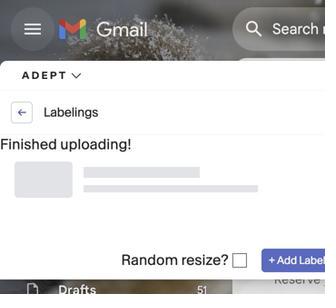 Task type: describe. For each thing, give the bounding box(es) containing it.
bih
[[302, 236, 324, 252]]

add
[[278, 256, 298, 267]]

labelings
[[44, 106, 98, 119]]

primary heading
[[233, 102, 326, 153]]

main menu image
[[22, 18, 44, 40]]

snoozed link
[[58, 196, 109, 212]]

primary tab list
[[233, 102, 326, 153]]

inbox
[[58, 137, 93, 153]]

row inside main content
[[275, 236, 326, 289]]

bih  bollywoo
[[275, 236, 326, 270]]

bollywoo link
[[275, 253, 326, 289]]

starred link
[[58, 167, 101, 182]]

primary tab
[[233, 102, 326, 153]]

finished
[[0, 137, 57, 152]]

bih cell
[[302, 236, 326, 252]]

bollywoo cell
[[275, 253, 326, 289]]

search mail image
[[238, 13, 271, 45]]

grid inside main content
[[275, 236, 326, 289]]



Task type: vqa. For each thing, say whether or not it's contained in the screenshot.
built-
no



Task type: locate. For each thing, give the bounding box(es) containing it.
navigation
[[0, 58, 233, 295]]

label
[[300, 256, 326, 267]]

+ add label
[[269, 256, 326, 267]]

gmail image
[[58, 11, 157, 47]]

grid containing bih  bollywoo
[[275, 236, 326, 289]]

resize?
[[182, 253, 229, 268]]

compose button
[[7, 66, 137, 116]]

Search mail text field
[[273, 20, 326, 38]]

compose
[[58, 83, 115, 99]]

None search field
[[233, 7, 326, 51]]

row containing bih  bollywoo
[[275, 236, 326, 289]]

uploading!
[[60, 137, 132, 152]]

row
[[275, 236, 326, 289]]

None checkbox
[[233, 254, 247, 268]]

bollywoo
[[275, 254, 326, 270]]

primary tab panel
[[275, 236, 326, 289]]

grid
[[275, 236, 326, 289]]

snoozed
[[58, 196, 109, 212]]

primary
[[280, 119, 326, 135]]

finished uploading!
[[0, 137, 132, 152]]

main content containing primary
[[233, 102, 326, 295]]

inbox link
[[58, 137, 93, 153]]

random resize?
[[122, 253, 229, 268]]

starred
[[58, 167, 101, 182]]

main content
[[233, 102, 326, 295]]

random
[[122, 253, 179, 268]]

+
[[269, 256, 276, 267]]

navigation containing compose
[[0, 58, 233, 295]]

+ add label button
[[262, 249, 326, 273]]



